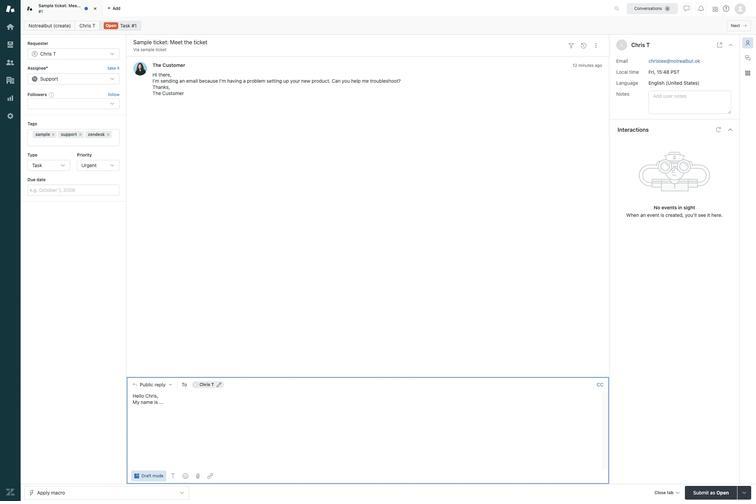 Task type: describe. For each thing, give the bounding box(es) containing it.
(united
[[666, 80, 683, 86]]

zendesk image
[[6, 489, 15, 497]]

as
[[711, 490, 716, 496]]

hello chris, my name is ...
[[133, 393, 163, 406]]

sending
[[161, 78, 178, 84]]

priority
[[77, 152, 92, 158]]

chris,
[[145, 393, 158, 399]]

is inside no events in sight when an event is created, you'll see it here.
[[661, 212, 665, 218]]

hello
[[133, 393, 144, 399]]

open inside secondary element
[[106, 23, 116, 28]]

events
[[662, 205, 677, 211]]

1 horizontal spatial ticket
[[156, 47, 167, 52]]

t inside secondary element
[[92, 23, 95, 29]]

public reply
[[140, 382, 166, 388]]

date
[[37, 177, 46, 183]]

button displays agent's chat status as invisible. image
[[684, 6, 690, 11]]

local time
[[617, 69, 639, 75]]

chris t inside chris t link
[[80, 23, 95, 29]]

organizations image
[[6, 76, 15, 85]]

the customer
[[153, 62, 185, 68]]

my
[[133, 400, 140, 406]]

12 minutes ago
[[573, 63, 603, 68]]

1 i'm from the left
[[153, 78, 159, 84]]

take it
[[108, 66, 120, 71]]

chris inside requester element
[[40, 51, 52, 57]]

meet
[[69, 3, 79, 8]]

notrealbut
[[29, 23, 52, 29]]

admin image
[[6, 112, 15, 121]]

chris t right user image
[[632, 42, 650, 48]]

main element
[[0, 0, 21, 502]]

submit
[[694, 490, 709, 496]]

remove image
[[106, 133, 110, 137]]

draft mode button
[[131, 471, 166, 482]]

tags
[[28, 121, 37, 127]]

the inside hi there, i'm sending an email because i'm having a problem setting up your new product. can you help me troubleshoot? thanks, the customer
[[153, 91, 161, 96]]

1 vertical spatial sample
[[35, 132, 50, 137]]

mode
[[153, 474, 164, 479]]

#1 inside sample ticket: meet the ticket #1
[[39, 9, 43, 14]]

thanks,
[[153, 84, 170, 90]]

0 vertical spatial customer
[[163, 62, 185, 68]]

you
[[342, 78, 350, 84]]

user image
[[621, 43, 624, 47]]

12 minutes ago text field
[[573, 63, 603, 68]]

there,
[[159, 72, 172, 78]]

problem
[[247, 78, 266, 84]]

states)
[[684, 80, 700, 86]]

#1 inside secondary element
[[132, 23, 137, 29]]

t left "edit user" image at the bottom left of page
[[211, 382, 214, 388]]

tabs tab list
[[21, 0, 608, 17]]

edit user image
[[217, 383, 222, 388]]

email
[[186, 78, 198, 84]]

take it button
[[108, 65, 120, 72]]

close image
[[728, 42, 734, 48]]

an inside hi there, i'm sending an email because i'm having a problem setting up your new product. can you help me troubleshoot? thanks, the customer
[[180, 78, 185, 84]]

chris right christee@notrealbut.ok icon
[[200, 382, 210, 388]]

Due date field
[[28, 185, 120, 196]]

notrealbut (create)
[[29, 23, 71, 29]]

1 the from the top
[[153, 62, 161, 68]]

t right user image
[[647, 42, 650, 48]]

insert emojis image
[[183, 474, 188, 480]]

add attachment image
[[195, 474, 201, 480]]

email
[[617, 58, 629, 64]]

see
[[699, 212, 707, 218]]

zendesk products image
[[713, 7, 718, 12]]

fri,
[[649, 69, 656, 75]]

add
[[113, 6, 120, 11]]

help
[[351, 78, 361, 84]]

english (united states)
[[649, 80, 700, 86]]

christee@notrealbut.ok image
[[193, 382, 198, 388]]

interactions
[[618, 127, 649, 133]]

ticket:
[[55, 3, 67, 8]]

ticket inside sample ticket: meet the ticket #1
[[88, 3, 99, 8]]

conversations
[[635, 6, 663, 11]]

requester element
[[28, 49, 120, 60]]

an inside no events in sight when an event is created, you'll see it here.
[[641, 212, 646, 218]]

0 vertical spatial sample
[[141, 47, 155, 52]]

close
[[655, 491, 666, 496]]

language
[[617, 80, 639, 86]]

add button
[[103, 0, 125, 17]]

tab containing sample ticket: meet the ticket
[[21, 0, 103, 17]]

type
[[28, 152, 37, 158]]

ago
[[595, 63, 603, 68]]

support
[[40, 76, 58, 82]]

hi there, i'm sending an email because i'm having a problem setting up your new product. can you help me troubleshoot? thanks, the customer
[[153, 72, 401, 96]]

you'll
[[686, 212, 697, 218]]

when
[[627, 212, 640, 218]]

having
[[227, 78, 242, 84]]

tab
[[668, 491, 674, 496]]

close image
[[92, 5, 99, 12]]

notes
[[617, 91, 630, 97]]

task for task #1
[[120, 23, 130, 29]]

public
[[140, 382, 153, 388]]

in
[[679, 205, 683, 211]]

customer context image
[[746, 40, 751, 46]]

minutes
[[579, 63, 594, 68]]

cc button
[[597, 382, 604, 388]]

1 vertical spatial open
[[717, 490, 729, 496]]

apply macro
[[37, 490, 65, 496]]

(create)
[[53, 23, 71, 29]]

chris inside secondary element
[[80, 23, 91, 29]]

support
[[61, 132, 77, 137]]

Public reply composer Draft mode text field
[[130, 392, 601, 407]]

format text image
[[170, 474, 176, 480]]

chris t link
[[75, 21, 100, 31]]

because
[[199, 78, 218, 84]]



Task type: locate. For each thing, give the bounding box(es) containing it.
secondary element
[[21, 19, 757, 33]]

customers image
[[6, 58, 15, 67]]

#1 up "via"
[[132, 23, 137, 29]]

next button
[[727, 20, 751, 31]]

an left event
[[641, 212, 646, 218]]

draft
[[142, 474, 151, 479]]

chris down the
[[80, 23, 91, 29]]

t up support
[[53, 51, 56, 57]]

0 horizontal spatial i'm
[[153, 78, 159, 84]]

draft mode
[[142, 474, 164, 479]]

ticket up the customer link
[[156, 47, 167, 52]]

...
[[159, 400, 163, 406]]

1 horizontal spatial it
[[708, 212, 711, 218]]

customer up there,
[[163, 62, 185, 68]]

0 vertical spatial an
[[180, 78, 185, 84]]

0 vertical spatial the
[[153, 62, 161, 68]]

0 horizontal spatial task
[[32, 163, 42, 168]]

created,
[[666, 212, 684, 218]]

urgent button
[[77, 160, 120, 171]]

add link (cmd k) image
[[208, 474, 213, 480]]

due
[[28, 177, 36, 183]]

remove image left support
[[51, 133, 56, 137]]

remove image right support
[[78, 133, 82, 137]]

remove image
[[51, 133, 56, 137], [78, 133, 82, 137]]

is inside hello chris, my name is ...
[[154, 400, 158, 406]]

task button
[[28, 160, 70, 171]]

task for task
[[32, 163, 42, 168]]

remove image for sample
[[51, 133, 56, 137]]

fri, 15:48 pst
[[649, 69, 680, 75]]

chris t inside requester element
[[40, 51, 56, 57]]

troubleshoot?
[[370, 78, 401, 84]]

filter image
[[569, 43, 574, 48]]

assignee* element
[[28, 73, 120, 84]]

english
[[649, 80, 665, 86]]

0 horizontal spatial ticket
[[88, 3, 99, 8]]

chris right user image
[[632, 42, 646, 48]]

sample
[[39, 3, 54, 8]]

can
[[332, 78, 341, 84]]

1 vertical spatial is
[[154, 400, 158, 406]]

zendesk
[[88, 132, 105, 137]]

via sample ticket
[[133, 47, 167, 52]]

Subject field
[[132, 38, 564, 46]]

reporting image
[[6, 94, 15, 103]]

open right as
[[717, 490, 729, 496]]

apply
[[37, 490, 50, 496]]

i'm left having
[[219, 78, 226, 84]]

task
[[120, 23, 130, 29], [32, 163, 42, 168]]

2 remove image from the left
[[78, 133, 82, 137]]

pst
[[671, 69, 680, 75]]

i'm
[[153, 78, 159, 84], [219, 78, 226, 84]]

user image
[[620, 43, 624, 47]]

tab
[[21, 0, 103, 17]]

sample
[[141, 47, 155, 52], [35, 132, 50, 137]]

setting
[[267, 78, 282, 84]]

displays possible ticket submission types image
[[742, 491, 748, 496]]

an left "email"
[[180, 78, 185, 84]]

submit as open
[[694, 490, 729, 496]]

it inside no events in sight when an event is created, you'll see it here.
[[708, 212, 711, 218]]

0 horizontal spatial is
[[154, 400, 158, 406]]

open left task #1
[[106, 23, 116, 28]]

name
[[141, 400, 153, 406]]

macro
[[51, 490, 65, 496]]

take
[[108, 66, 116, 71]]

customer down sending
[[162, 91, 184, 96]]

chris
[[80, 23, 91, 29], [632, 42, 646, 48], [40, 51, 52, 57], [200, 382, 210, 388]]

new
[[302, 78, 311, 84]]

events image
[[581, 43, 587, 48]]

1 vertical spatial an
[[641, 212, 646, 218]]

1 horizontal spatial task
[[120, 23, 130, 29]]

sight
[[684, 205, 696, 211]]

it inside button
[[117, 66, 120, 71]]

the down thanks,
[[153, 91, 161, 96]]

remove image for support
[[78, 133, 82, 137]]

close tab button
[[652, 487, 683, 501]]

it
[[117, 66, 120, 71], [708, 212, 711, 218]]

sample right "via"
[[141, 47, 155, 52]]

task inside 'popup button'
[[32, 163, 42, 168]]

0 vertical spatial open
[[106, 23, 116, 28]]

get help image
[[724, 6, 730, 12]]

chris t
[[80, 23, 95, 29], [632, 42, 650, 48], [40, 51, 56, 57], [200, 382, 214, 388]]

to
[[182, 382, 187, 388]]

the customer link
[[153, 62, 185, 68]]

task inside secondary element
[[120, 23, 130, 29]]

followers element
[[28, 98, 120, 109]]

1 horizontal spatial sample
[[141, 47, 155, 52]]

1 vertical spatial it
[[708, 212, 711, 218]]

t down close image
[[92, 23, 95, 29]]

your
[[290, 78, 300, 84]]

15:48
[[657, 69, 670, 75]]

follow button
[[108, 92, 120, 98]]

hide composer image
[[365, 375, 371, 380]]

1 vertical spatial ticket
[[156, 47, 167, 52]]

12
[[573, 63, 578, 68]]

is right event
[[661, 212, 665, 218]]

product.
[[312, 78, 331, 84]]

no
[[654, 205, 661, 211]]

chris t down close image
[[80, 23, 95, 29]]

get started image
[[6, 22, 15, 31]]

0 horizontal spatial it
[[117, 66, 120, 71]]

is left ...
[[154, 400, 158, 406]]

1 horizontal spatial i'm
[[219, 78, 226, 84]]

info on adding followers image
[[49, 92, 54, 98]]

here.
[[712, 212, 723, 218]]

0 horizontal spatial #1
[[39, 9, 43, 14]]

reply
[[155, 382, 166, 388]]

followers
[[28, 92, 47, 97]]

next
[[731, 23, 740, 28]]

2 i'm from the left
[[219, 78, 226, 84]]

open
[[106, 23, 116, 28], [717, 490, 729, 496]]

is
[[661, 212, 665, 218], [154, 400, 158, 406]]

a
[[243, 78, 246, 84]]

0 vertical spatial ticket
[[88, 3, 99, 8]]

0 horizontal spatial remove image
[[51, 133, 56, 137]]

up
[[283, 78, 289, 84]]

requester
[[28, 41, 48, 46]]

no events in sight when an event is created, you'll see it here.
[[627, 205, 723, 218]]

due date
[[28, 177, 46, 183]]

0 horizontal spatial open
[[106, 23, 116, 28]]

conversations button
[[627, 3, 678, 14]]

chris down the requester
[[40, 51, 52, 57]]

1 remove image from the left
[[51, 133, 56, 137]]

1 vertical spatial customer
[[162, 91, 184, 96]]

task down add
[[120, 23, 130, 29]]

it right take
[[117, 66, 120, 71]]

ticket right the
[[88, 3, 99, 8]]

chris t down the requester
[[40, 51, 56, 57]]

task down type
[[32, 163, 42, 168]]

local
[[617, 69, 629, 75]]

1 vertical spatial task
[[32, 163, 42, 168]]

urgent
[[81, 163, 97, 168]]

cc
[[597, 382, 604, 388]]

#1 down the sample
[[39, 9, 43, 14]]

0 vertical spatial #1
[[39, 9, 43, 14]]

assignee*
[[28, 66, 48, 71]]

views image
[[6, 40, 15, 49]]

sample ticket: meet the ticket #1
[[39, 3, 99, 14]]

customer inside hi there, i'm sending an email because i'm having a problem setting up your new product. can you help me troubleshoot? thanks, the customer
[[162, 91, 184, 96]]

event
[[648, 212, 660, 218]]

notrealbut (create) button
[[24, 21, 75, 31]]

task #1
[[120, 23, 137, 29]]

an
[[180, 78, 185, 84], [641, 212, 646, 218]]

zendesk support image
[[6, 4, 15, 13]]

public reply button
[[127, 378, 177, 392]]

time
[[630, 69, 639, 75]]

1 vertical spatial #1
[[132, 23, 137, 29]]

0 vertical spatial is
[[661, 212, 665, 218]]

1 horizontal spatial remove image
[[78, 133, 82, 137]]

2 the from the top
[[153, 91, 161, 96]]

0 vertical spatial it
[[117, 66, 120, 71]]

Add user notes text field
[[649, 91, 732, 114]]

follow
[[108, 92, 120, 97]]

1 horizontal spatial #1
[[132, 23, 137, 29]]

avatar image
[[133, 62, 147, 76]]

1 horizontal spatial is
[[661, 212, 665, 218]]

christee@notrealbut.ok
[[649, 58, 701, 64]]

notifications image
[[699, 6, 704, 11]]

0 horizontal spatial sample
[[35, 132, 50, 137]]

chris t right christee@notrealbut.ok icon
[[200, 382, 214, 388]]

ticket actions image
[[594, 43, 599, 48]]

apps image
[[746, 70, 751, 76]]

1 horizontal spatial an
[[641, 212, 646, 218]]

1 vertical spatial the
[[153, 91, 161, 96]]

me
[[362, 78, 369, 84]]

1 horizontal spatial open
[[717, 490, 729, 496]]

the up hi
[[153, 62, 161, 68]]

via
[[133, 47, 139, 52]]

close tab
[[655, 491, 674, 496]]

0 vertical spatial task
[[120, 23, 130, 29]]

i'm down hi
[[153, 78, 159, 84]]

0 horizontal spatial an
[[180, 78, 185, 84]]

sample down the tags
[[35, 132, 50, 137]]

the
[[80, 3, 86, 8]]

hi
[[153, 72, 157, 78]]

view more details image
[[717, 42, 723, 48]]

it right the see
[[708, 212, 711, 218]]



Task type: vqa. For each thing, say whether or not it's contained in the screenshot.
support on the left top
yes



